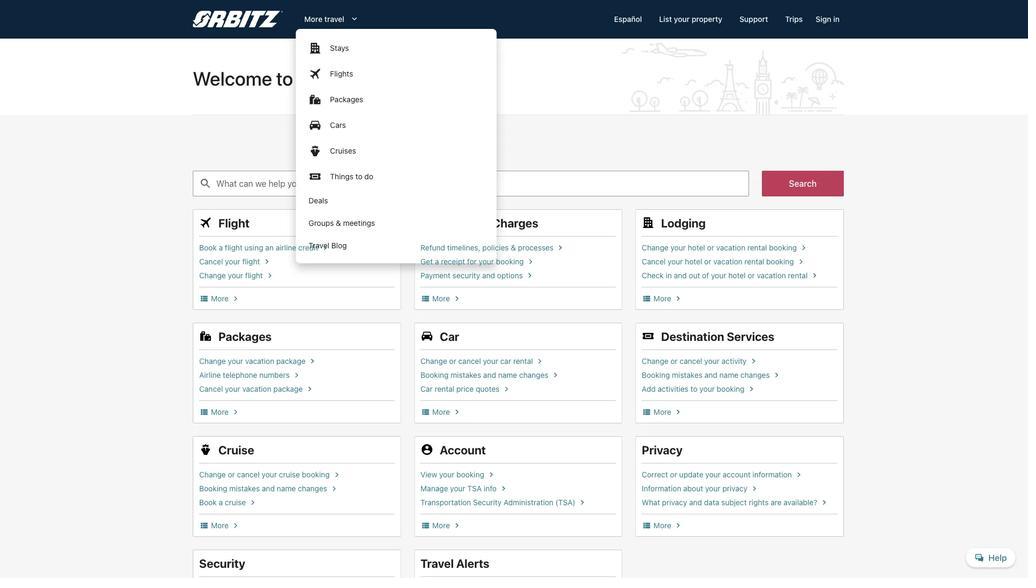 Task type: describe. For each thing, give the bounding box(es) containing it.
change down cancel your flight
[[199, 271, 226, 280]]

charges
[[492, 216, 539, 230]]

airline
[[199, 371, 221, 380]]

deals link
[[296, 190, 497, 212]]

available?
[[784, 499, 818, 507]]

welcome to help center main content
[[0, 39, 1029, 579]]

change your hotel or vacation rental booking
[[642, 244, 797, 252]]

airline telephone numbers button
[[199, 371, 395, 380]]

change your vacation package
[[199, 357, 306, 366]]

privacy
[[642, 443, 683, 457]]

more travel
[[305, 15, 345, 24]]

in for check
[[666, 271, 672, 280]]

check in and out of your hotel or vacation rental button
[[642, 271, 838, 281]]

refund timelines, policies & processes button
[[421, 243, 617, 253]]

processes
[[518, 244, 554, 252]]

booking mistakes and name changes for car
[[421, 371, 549, 380]]

name for cruise
[[277, 485, 296, 494]]

view
[[421, 471, 438, 480]]

vacation inside "cancel your vacation package" button
[[242, 385, 272, 394]]

cancel your flight button
[[199, 257, 395, 267]]

change your flight
[[199, 271, 263, 280]]

vacation inside change your vacation package button
[[245, 357, 274, 366]]

cruises
[[330, 147, 356, 155]]

mistakes for cruise
[[229, 485, 260, 494]]

trips link
[[777, 10, 812, 29]]

for
[[467, 257, 477, 266]]

booking mistakes and name changes button for car
[[421, 371, 617, 380]]

booking for car
[[421, 371, 449, 380]]

car rental price quotes button
[[421, 385, 617, 394]]

and for what privacy and data subject rights are available? button
[[690, 499, 703, 507]]

about
[[684, 485, 704, 494]]

center
[[341, 67, 399, 90]]

airline telephone numbers
[[199, 371, 290, 380]]

a for cruise
[[219, 499, 223, 507]]

hotel for change
[[688, 244, 706, 252]]

cancel for destination services
[[680, 357, 703, 366]]

to inside button
[[691, 385, 698, 394]]

activities
[[658, 385, 689, 394]]

packages link
[[296, 87, 497, 113]]

booking mistakes and name changes for cruise
[[199, 485, 327, 494]]

travel
[[325, 15, 345, 24]]

manage your tsa info
[[421, 485, 497, 494]]

what privacy and data subject rights are available?
[[642, 499, 818, 507]]

more down what
[[654, 522, 672, 531]]

info
[[484, 485, 497, 494]]

destination
[[662, 330, 725, 343]]

meetings
[[343, 219, 375, 228]]

more for destination services
[[654, 408, 672, 417]]

more button down what privacy and data subject rights are available? button
[[642, 521, 838, 531]]

change or cancel your car rental
[[421, 357, 533, 366]]

refund
[[421, 244, 446, 252]]

change your vacation package button
[[199, 357, 395, 367]]

sign
[[816, 15, 832, 24]]

more for cruise
[[211, 522, 229, 531]]

change or cancel your car rental button
[[421, 357, 617, 367]]

and up refund timelines, policies & processes in the top of the page
[[469, 216, 490, 230]]

search button
[[762, 171, 845, 197]]

view your booking button
[[421, 470, 617, 480]]

cancel for flight
[[199, 257, 223, 266]]

or up cancel your hotel or vacation rental booking
[[708, 244, 715, 252]]

update
[[680, 471, 704, 480]]

travel alerts
[[421, 557, 490, 571]]

groups & meetings link
[[296, 212, 497, 235]]

numbers
[[260, 371, 290, 380]]

more button for lodging
[[642, 294, 838, 304]]

in for sign
[[834, 15, 840, 24]]

cruise inside button
[[225, 499, 246, 507]]

cancel inside button
[[199, 385, 223, 394]]

your inside 'button'
[[712, 271, 727, 280]]

medium image inside more travel dropdown button
[[349, 14, 360, 25]]

destination services
[[662, 330, 775, 343]]

change for packages
[[199, 357, 226, 366]]

cancel for lodging
[[642, 257, 666, 266]]

changes for cruise
[[298, 485, 327, 494]]

or down cruise
[[228, 471, 235, 480]]

support
[[740, 15, 769, 24]]

changes for destination services
[[741, 371, 770, 380]]

travel for travel alerts
[[421, 557, 454, 571]]

groups
[[309, 219, 334, 228]]

security inside button
[[473, 499, 502, 507]]

travel blog
[[309, 241, 347, 250]]

and for "payment security and options" "button"
[[483, 271, 495, 280]]

book a flight using an airline credit button
[[199, 243, 395, 253]]

booking mistakes and name changes button for cruise
[[199, 484, 395, 494]]

airline
[[276, 244, 297, 252]]

and for booking mistakes and name changes button related to cruise
[[262, 485, 275, 494]]

more for lodging
[[654, 294, 672, 303]]

more button for destination services
[[642, 408, 838, 417]]

price
[[457, 385, 474, 394]]

book for book a cruise
[[199, 499, 217, 507]]

more for car
[[433, 408, 450, 417]]

refund timelines, policies & processes
[[421, 244, 554, 252]]

cancel your vacation package button
[[199, 385, 395, 394]]

or inside button
[[671, 357, 678, 366]]

refunds and charges
[[421, 216, 539, 230]]

options
[[497, 271, 523, 280]]

package for change your vacation package
[[277, 357, 306, 366]]

more travel button
[[296, 10, 368, 29]]

alerts
[[457, 557, 490, 571]]

orbitz logo image
[[193, 11, 283, 28]]

activity
[[722, 357, 747, 366]]

transportation security administration (tsa) button
[[421, 498, 617, 508]]

español
[[615, 15, 642, 24]]

car rental price quotes
[[421, 385, 500, 394]]

booking inside button
[[496, 257, 524, 266]]

welcome to help center
[[193, 67, 399, 90]]

telephone
[[223, 371, 257, 380]]

account
[[723, 471, 751, 480]]

change for destination services
[[642, 357, 669, 366]]

correct
[[642, 471, 669, 480]]

stays link
[[296, 35, 497, 61]]

check in and out of your hotel or vacation rental
[[642, 271, 808, 280]]

rights
[[749, 499, 769, 507]]

booking up cancel your hotel or vacation rental booking button
[[770, 244, 797, 252]]

cruise
[[219, 443, 254, 457]]

groups & meetings
[[309, 219, 375, 228]]

list your property
[[660, 15, 723, 24]]

manage your tsa info button
[[421, 484, 617, 494]]

to for welcome
[[276, 67, 293, 90]]

1 vertical spatial security
[[199, 557, 245, 571]]

1 horizontal spatial packages
[[330, 95, 364, 104]]

subject
[[722, 499, 747, 507]]

flight
[[219, 216, 250, 230]]

get
[[421, 257, 433, 266]]

booking for cruise
[[199, 485, 227, 494]]

and for destination services's booking mistakes and name changes button
[[705, 371, 718, 380]]

support link
[[731, 10, 777, 29]]

more button for car
[[421, 408, 617, 417]]

cars
[[330, 121, 346, 130]]

package for cancel your vacation package
[[274, 385, 303, 394]]



Task type: vqa. For each thing, say whether or not it's contained in the screenshot.


Task type: locate. For each thing, give the bounding box(es) containing it.
change up check
[[642, 244, 669, 252]]

name down activity
[[720, 371, 739, 380]]

or up car rental price quotes
[[450, 357, 457, 366]]

flight inside button
[[245, 271, 263, 280]]

vacation down airline telephone numbers
[[242, 385, 272, 394]]

what
[[642, 499, 661, 507]]

more down book a cruise
[[211, 522, 229, 531]]

cancel for car
[[459, 357, 481, 366]]

cancel down destination
[[680, 357, 703, 366]]

cancel down cruise
[[237, 471, 260, 480]]

hotel inside 'button'
[[729, 271, 746, 280]]

information
[[753, 471, 792, 480]]

booking mistakes and name changes down change or cancel your activity
[[642, 371, 770, 380]]

change up airline on the bottom left of the page
[[199, 357, 226, 366]]

2 horizontal spatial cancel
[[680, 357, 703, 366]]

book for book a flight using an airline credit
[[199, 244, 217, 252]]

book a cruise
[[199, 499, 246, 507]]

2 horizontal spatial changes
[[741, 371, 770, 380]]

booking up 'add'
[[642, 371, 670, 380]]

booking mistakes and name changes button
[[421, 371, 617, 380], [642, 371, 838, 380], [199, 484, 395, 494]]

1 horizontal spatial travel
[[421, 557, 454, 571]]

cancel up check
[[642, 257, 666, 266]]

car for car
[[440, 330, 460, 343]]

more down car rental price quotes
[[433, 408, 450, 417]]

get a receipt for your booking
[[421, 257, 524, 266]]

or down cancel your hotel or vacation rental booking button
[[748, 271, 755, 280]]

using
[[245, 244, 263, 252]]

information about your privacy button
[[642, 484, 838, 494]]

flight for book a flight using an airline credit
[[225, 244, 243, 252]]

car up change or cancel your car rental
[[440, 330, 460, 343]]

administration
[[504, 499, 554, 507]]

2 horizontal spatial name
[[720, 371, 739, 380]]

transportation security administration (tsa)
[[421, 499, 576, 507]]

more inside dropdown button
[[305, 15, 323, 24]]

0 horizontal spatial &
[[336, 219, 341, 228]]

more button for cruise
[[199, 521, 395, 531]]

a
[[219, 244, 223, 252], [435, 257, 439, 266], [219, 499, 223, 507]]

travel left alerts
[[421, 557, 454, 571]]

search
[[790, 179, 817, 189]]

0 vertical spatial book
[[199, 244, 217, 252]]

2 vertical spatial flight
[[245, 271, 263, 280]]

receipt
[[441, 257, 465, 266]]

changes down change or cancel your activity button
[[741, 371, 770, 380]]

booking down change your hotel or vacation rental booking button
[[767, 257, 795, 266]]

2 horizontal spatial booking mistakes and name changes button
[[642, 371, 838, 380]]

0 vertical spatial car
[[440, 330, 460, 343]]

check
[[642, 271, 664, 280]]

more down the change your flight
[[211, 294, 229, 303]]

to left help
[[276, 67, 293, 90]]

hotel down cancel your hotel or vacation rental booking button
[[729, 271, 746, 280]]

vacation inside check in and out of your hotel or vacation rental 'button'
[[757, 271, 787, 280]]

privacy
[[723, 485, 748, 494], [663, 499, 688, 507]]

0 horizontal spatial privacy
[[663, 499, 688, 507]]

booking down activity
[[717, 385, 745, 394]]

are
[[771, 499, 782, 507]]

information
[[642, 485, 682, 494]]

sign in
[[816, 15, 840, 24]]

0 vertical spatial package
[[277, 357, 306, 366]]

booking up tsa
[[457, 471, 485, 480]]

more button down add activities to your booking button
[[642, 408, 838, 417]]

0 vertical spatial to
[[276, 67, 293, 90]]

0 vertical spatial in
[[834, 15, 840, 24]]

and inside button
[[690, 499, 703, 507]]

change inside button
[[642, 357, 669, 366]]

car inside button
[[421, 385, 433, 394]]

mistakes up add activities to your booking
[[672, 371, 703, 380]]

medium image
[[349, 14, 360, 25], [642, 216, 655, 229], [800, 243, 809, 253], [526, 257, 536, 267], [265, 271, 275, 281], [525, 271, 535, 281], [231, 294, 241, 304], [421, 294, 430, 304], [452, 294, 462, 304], [199, 330, 212, 343], [421, 330, 434, 343], [308, 357, 318, 367], [551, 371, 561, 380], [773, 371, 782, 380], [502, 385, 512, 394], [747, 385, 757, 394], [199, 408, 209, 417], [421, 408, 430, 417], [452, 408, 462, 417], [421, 444, 434, 457], [487, 470, 496, 480], [795, 470, 804, 480], [330, 484, 339, 494], [578, 498, 588, 508], [820, 498, 830, 508], [199, 521, 209, 531], [231, 521, 241, 531], [421, 521, 430, 531], [674, 521, 684, 531]]

car left price
[[421, 385, 433, 394]]

rental for change or cancel your car rental
[[514, 357, 533, 366]]

hotel for cancel
[[685, 257, 703, 266]]

or up of
[[705, 257, 712, 266]]

and for check in and out of your hotel or vacation rental 'button'
[[674, 271, 687, 280]]

1 vertical spatial in
[[666, 271, 672, 280]]

cancel up the change your flight
[[199, 257, 223, 266]]

vacation up cancel your hotel or vacation rental booking button
[[717, 244, 746, 252]]

cancel inside change or cancel your car rental button
[[459, 357, 481, 366]]

1 vertical spatial packages
[[219, 330, 272, 343]]

package inside button
[[274, 385, 303, 394]]

change up book a cruise
[[199, 471, 226, 480]]

and down the change or cancel your cruise booking
[[262, 485, 275, 494]]

2 horizontal spatial booking
[[642, 371, 670, 380]]

lodging
[[662, 216, 706, 230]]

&
[[336, 219, 341, 228], [511, 244, 516, 252]]

cancel inside change or cancel your activity button
[[680, 357, 703, 366]]

to for things
[[356, 172, 363, 181]]

0 horizontal spatial changes
[[298, 485, 327, 494]]

and left the out
[[674, 271, 687, 280]]

do
[[365, 172, 374, 181]]

what privacy and data subject rights are available? button
[[642, 498, 838, 508]]

2 book from the top
[[199, 499, 217, 507]]

booking up car rental price quotes
[[421, 371, 449, 380]]

medium image
[[199, 216, 212, 229], [321, 243, 330, 253], [556, 243, 566, 253], [262, 257, 272, 267], [797, 257, 806, 267], [810, 271, 820, 281], [199, 294, 209, 304], [642, 294, 652, 304], [674, 294, 684, 304], [642, 330, 655, 343], [535, 357, 545, 367], [749, 357, 759, 367], [292, 371, 302, 380], [305, 385, 315, 394], [231, 408, 241, 417], [642, 408, 652, 417], [674, 408, 684, 417], [199, 444, 212, 457], [332, 470, 342, 480], [499, 484, 509, 494], [750, 484, 760, 494], [248, 498, 258, 508], [452, 521, 462, 531], [642, 521, 652, 531]]

more button down transportation security administration (tsa) button
[[421, 521, 617, 531]]

hotel up the out
[[685, 257, 703, 266]]

hotel inside button
[[688, 244, 706, 252]]

explore help articles region
[[193, 141, 845, 579]]

1 vertical spatial cruise
[[225, 499, 246, 507]]

rental for cancel your hotel or vacation rental booking
[[745, 257, 765, 266]]

0 horizontal spatial booking mistakes and name changes
[[199, 485, 327, 494]]

payment
[[421, 271, 451, 280]]

or up activities
[[671, 357, 678, 366]]

0 horizontal spatial cancel
[[237, 471, 260, 480]]

1 vertical spatial package
[[274, 385, 303, 394]]

list your property link
[[651, 10, 731, 29]]

0 vertical spatial privacy
[[723, 485, 748, 494]]

booking mistakes and name changes down the change or cancel your cruise booking
[[199, 485, 327, 494]]

or inside 'button'
[[748, 271, 755, 280]]

a for flight
[[219, 244, 223, 252]]

tsa
[[468, 485, 482, 494]]

2 horizontal spatial mistakes
[[672, 371, 703, 380]]

more button for account
[[421, 521, 617, 531]]

1 horizontal spatial car
[[440, 330, 460, 343]]

  text field
[[193, 171, 750, 197]]

1 horizontal spatial booking mistakes and name changes
[[421, 371, 549, 380]]

2 vertical spatial hotel
[[729, 271, 746, 280]]

in right check
[[666, 271, 672, 280]]

transportation
[[421, 499, 471, 507]]

travel left the blog
[[309, 241, 330, 250]]

1 vertical spatial &
[[511, 244, 516, 252]]

change for lodging
[[642, 244, 669, 252]]

sign in button
[[812, 10, 845, 29]]

more left travel
[[305, 15, 323, 24]]

vacation up check in and out of your hotel or vacation rental
[[714, 257, 743, 266]]

car
[[440, 330, 460, 343], [421, 385, 433, 394]]

0 horizontal spatial packages
[[219, 330, 272, 343]]

& right groups
[[336, 219, 341, 228]]

change up car rental price quotes
[[421, 357, 448, 366]]

more down check
[[654, 294, 672, 303]]

change inside button
[[199, 357, 226, 366]]

cancel
[[459, 357, 481, 366], [680, 357, 703, 366], [237, 471, 260, 480]]

cancel your hotel or vacation rental booking
[[642, 257, 795, 266]]

name for destination services
[[720, 371, 739, 380]]

data
[[705, 499, 720, 507]]

0 vertical spatial travel
[[309, 241, 330, 250]]

more down airline on the bottom left of the page
[[211, 408, 229, 417]]

0 vertical spatial hotel
[[688, 244, 706, 252]]

cancel inside change or cancel your cruise booking button
[[237, 471, 260, 480]]

of
[[703, 271, 710, 280]]

2 horizontal spatial to
[[691, 385, 698, 394]]

1 vertical spatial a
[[435, 257, 439, 266]]

more button for packages
[[199, 408, 395, 417]]

flights
[[330, 69, 353, 78]]

more button down check in and out of your hotel or vacation rental 'button'
[[642, 294, 838, 304]]

quotes
[[476, 385, 500, 394]]

0 horizontal spatial mistakes
[[229, 485, 260, 494]]

book a flight using an airline credit
[[199, 244, 319, 252]]

more button down "cancel your vacation package" button
[[199, 408, 395, 417]]

car for car rental price quotes
[[421, 385, 433, 394]]

in
[[834, 15, 840, 24], [666, 271, 672, 280]]

policies
[[483, 244, 509, 252]]

packages
[[330, 95, 364, 104], [219, 330, 272, 343]]

more button down book a cruise button
[[199, 521, 395, 531]]

information about your privacy
[[642, 485, 748, 494]]

change for car
[[421, 357, 448, 366]]

name down car
[[499, 371, 518, 380]]

2 vertical spatial to
[[691, 385, 698, 394]]

and inside 'button'
[[674, 271, 687, 280]]

0 horizontal spatial car
[[421, 385, 433, 394]]

booking for destination services
[[642, 371, 670, 380]]

flight inside button
[[242, 257, 260, 266]]

0 vertical spatial security
[[473, 499, 502, 507]]

changes for car
[[520, 371, 549, 380]]

booking mistakes and name changes button up add activities to your booking button
[[642, 371, 838, 380]]

booking up book a cruise button
[[302, 471, 330, 480]]

cancel down airline on the bottom left of the page
[[199, 385, 223, 394]]

cruises link
[[296, 138, 497, 164]]

change your flight button
[[199, 271, 395, 281]]

property
[[692, 15, 723, 24]]

name for car
[[499, 371, 518, 380]]

0 vertical spatial &
[[336, 219, 341, 228]]

cruise down the change or cancel your cruise booking
[[225, 499, 246, 507]]

a for receipt
[[435, 257, 439, 266]]

0 horizontal spatial security
[[199, 557, 245, 571]]

view your booking
[[421, 471, 485, 480]]

correct or update your account information button
[[642, 470, 838, 480]]

and inside "button"
[[483, 271, 495, 280]]

hotel up cancel your hotel or vacation rental booking
[[688, 244, 706, 252]]

welcome banner image image
[[622, 43, 845, 114]]

more down activities
[[654, 408, 672, 417]]

payment security and options
[[421, 271, 523, 280]]

1 horizontal spatial name
[[499, 371, 518, 380]]

vacation
[[717, 244, 746, 252], [714, 257, 743, 266], [757, 271, 787, 280], [245, 357, 274, 366], [242, 385, 272, 394]]

package up airline telephone numbers button
[[277, 357, 306, 366]]

1 horizontal spatial in
[[834, 15, 840, 24]]

mistakes up price
[[451, 371, 482, 380]]

travel for travel blog
[[309, 241, 330, 250]]

packages up change your vacation package
[[219, 330, 272, 343]]

or inside button
[[705, 257, 712, 266]]

booking mistakes and name changes button up book a cruise button
[[199, 484, 395, 494]]

0 horizontal spatial booking
[[199, 485, 227, 494]]

cancel your hotel or vacation rental booking button
[[642, 257, 838, 267]]

cancel up price
[[459, 357, 481, 366]]

security
[[453, 271, 481, 280]]

mistakes for destination services
[[672, 371, 703, 380]]

an
[[265, 244, 274, 252]]

in inside 'button'
[[666, 271, 672, 280]]

more for account
[[433, 522, 450, 531]]

package inside button
[[277, 357, 306, 366]]

cruise
[[279, 471, 300, 480], [225, 499, 246, 507]]

vacation down cancel your hotel or vacation rental booking button
[[757, 271, 787, 280]]

or left update
[[671, 471, 678, 480]]

booking inside button
[[767, 257, 795, 266]]

1 vertical spatial to
[[356, 172, 363, 181]]

1 vertical spatial hotel
[[685, 257, 703, 266]]

vacation up numbers at the left of page
[[245, 357, 274, 366]]

more down transportation
[[433, 522, 450, 531]]

0 horizontal spatial travel
[[309, 241, 330, 250]]

0 horizontal spatial name
[[277, 485, 296, 494]]

1 book from the top
[[199, 244, 217, 252]]

0 vertical spatial cruise
[[279, 471, 300, 480]]

flight for change your flight
[[245, 271, 263, 280]]

deals
[[309, 196, 328, 205]]

1 vertical spatial flight
[[242, 257, 260, 266]]

mistakes for car
[[451, 371, 482, 380]]

car
[[501, 357, 512, 366]]

to left the do
[[356, 172, 363, 181]]

1 vertical spatial privacy
[[663, 499, 688, 507]]

privacy up subject
[[723, 485, 748, 494]]

changes down change or cancel your car rental button
[[520, 371, 549, 380]]

refunds
[[421, 216, 467, 230]]

to
[[276, 67, 293, 90], [356, 172, 363, 181], [691, 385, 698, 394]]

help
[[297, 67, 337, 90]]

booking up book a cruise
[[199, 485, 227, 494]]

add
[[642, 385, 656, 394]]

more for flight
[[211, 294, 229, 303]]

to right activities
[[691, 385, 698, 394]]

vacation inside cancel your hotel or vacation rental booking button
[[714, 257, 743, 266]]

1 vertical spatial car
[[421, 385, 433, 394]]

more button down change your flight button
[[199, 294, 395, 304]]

more button down car rental price quotes button
[[421, 408, 617, 417]]

a right 'get'
[[435, 257, 439, 266]]

more down payment
[[433, 294, 450, 303]]

and up the quotes
[[484, 371, 496, 380]]

2 vertical spatial a
[[219, 499, 223, 507]]

and down information about your privacy
[[690, 499, 703, 507]]

more
[[305, 15, 323, 24], [211, 294, 229, 303], [433, 294, 450, 303], [654, 294, 672, 303], [211, 408, 229, 417], [433, 408, 450, 417], [654, 408, 672, 417], [211, 522, 229, 531], [433, 522, 450, 531], [654, 522, 672, 531]]

list
[[660, 15, 672, 24]]

1 horizontal spatial cruise
[[279, 471, 300, 480]]

and for booking mistakes and name changes button related to car
[[484, 371, 496, 380]]

0 horizontal spatial in
[[666, 271, 672, 280]]

& up get a receipt for your booking button
[[511, 244, 516, 252]]

cancel for cruise
[[237, 471, 260, 480]]

2 horizontal spatial booking mistakes and name changes
[[642, 371, 770, 380]]

español button
[[606, 10, 651, 29]]

1 horizontal spatial to
[[356, 172, 363, 181]]

1 horizontal spatial cancel
[[459, 357, 481, 366]]

change for cruise
[[199, 471, 226, 480]]

mistakes down the change or cancel your cruise booking
[[229, 485, 260, 494]]

flight inside button
[[225, 244, 243, 252]]

more button for flight
[[199, 294, 395, 304]]

1 horizontal spatial changes
[[520, 371, 549, 380]]

stays
[[330, 44, 349, 53]]

change or cancel your cruise booking button
[[199, 470, 395, 480]]

0 vertical spatial packages
[[330, 95, 364, 104]]

more button
[[199, 294, 395, 304], [421, 294, 617, 304], [642, 294, 838, 304], [199, 408, 395, 417], [421, 408, 617, 417], [642, 408, 838, 417], [199, 521, 395, 531], [421, 521, 617, 531], [642, 521, 838, 531]]

0 horizontal spatial to
[[276, 67, 293, 90]]

booking mistakes and name changes for destination services
[[642, 371, 770, 380]]

rental inside 'button'
[[789, 271, 808, 280]]

rental inside button
[[745, 257, 765, 266]]

1 horizontal spatial booking
[[421, 371, 449, 380]]

cruise inside button
[[279, 471, 300, 480]]

booking mistakes and name changes button for destination services
[[642, 371, 838, 380]]

1 vertical spatial book
[[199, 499, 217, 507]]

packages inside explore help articles region
[[219, 330, 272, 343]]

in right the sign
[[834, 15, 840, 24]]

your
[[674, 15, 690, 24], [671, 244, 686, 252], [225, 257, 240, 266], [479, 257, 494, 266], [668, 257, 683, 266], [228, 271, 243, 280], [712, 271, 727, 280], [228, 357, 243, 366], [483, 357, 499, 366], [705, 357, 720, 366], [225, 385, 240, 394], [700, 385, 715, 394], [262, 471, 277, 480], [440, 471, 455, 480], [706, 471, 721, 480], [450, 485, 466, 494], [706, 485, 721, 494]]

and
[[469, 216, 490, 230], [483, 271, 495, 280], [674, 271, 687, 280], [484, 371, 496, 380], [705, 371, 718, 380], [262, 485, 275, 494], [690, 499, 703, 507]]

more for packages
[[211, 408, 229, 417]]

1 horizontal spatial privacy
[[723, 485, 748, 494]]

& inside button
[[511, 244, 516, 252]]

booking mistakes and name changes up the quotes
[[421, 371, 549, 380]]

booking up options
[[496, 257, 524, 266]]

cancel your vacation package
[[199, 385, 303, 394]]

hotel inside button
[[685, 257, 703, 266]]

0 horizontal spatial cruise
[[225, 499, 246, 507]]

0 horizontal spatial booking mistakes and name changes button
[[199, 484, 395, 494]]

a down the change or cancel your cruise booking
[[219, 499, 223, 507]]

cruise up book a cruise button
[[279, 471, 300, 480]]

package down airline telephone numbers button
[[274, 385, 303, 394]]

travel inside explore help articles region
[[421, 557, 454, 571]]

rental for change your hotel or vacation rental booking
[[748, 244, 768, 252]]

privacy inside what privacy and data subject rights are available? button
[[663, 499, 688, 507]]

and down change or cancel your activity
[[705, 371, 718, 380]]

change your hotel or vacation rental booking button
[[642, 243, 838, 253]]

  text field inside explore help articles region
[[193, 171, 750, 197]]

1 horizontal spatial &
[[511, 244, 516, 252]]

change up 'add'
[[642, 357, 669, 366]]

credit
[[299, 244, 319, 252]]

privacy inside information about your privacy button
[[723, 485, 748, 494]]

in inside dropdown button
[[834, 15, 840, 24]]

(tsa)
[[556, 499, 576, 507]]

booking mistakes and name changes button up car rental price quotes button
[[421, 371, 617, 380]]

0 vertical spatial a
[[219, 244, 223, 252]]

a up cancel your flight
[[219, 244, 223, 252]]

and left options
[[483, 271, 495, 280]]

1 vertical spatial travel
[[421, 557, 454, 571]]

things to do link
[[296, 164, 497, 190]]

booking
[[421, 371, 449, 380], [642, 371, 670, 380], [199, 485, 227, 494]]

more button down "payment security and options" "button"
[[421, 294, 617, 304]]

security
[[473, 499, 502, 507], [199, 557, 245, 571]]

0 vertical spatial flight
[[225, 244, 243, 252]]

packages down flights
[[330, 95, 364, 104]]

book
[[199, 244, 217, 252], [199, 499, 217, 507]]

timelines,
[[448, 244, 481, 252]]

1 horizontal spatial booking mistakes and name changes button
[[421, 371, 617, 380]]

1 horizontal spatial security
[[473, 499, 502, 507]]

flights link
[[296, 61, 497, 87]]

privacy down information
[[663, 499, 688, 507]]

vacation inside change your hotel or vacation rental booking button
[[717, 244, 746, 252]]

changes down change or cancel your cruise booking button
[[298, 485, 327, 494]]

name down change or cancel your cruise booking button
[[277, 485, 296, 494]]

1 horizontal spatial mistakes
[[451, 371, 482, 380]]

flight for cancel your flight
[[242, 257, 260, 266]]

correct or update your account information
[[642, 471, 792, 480]]



